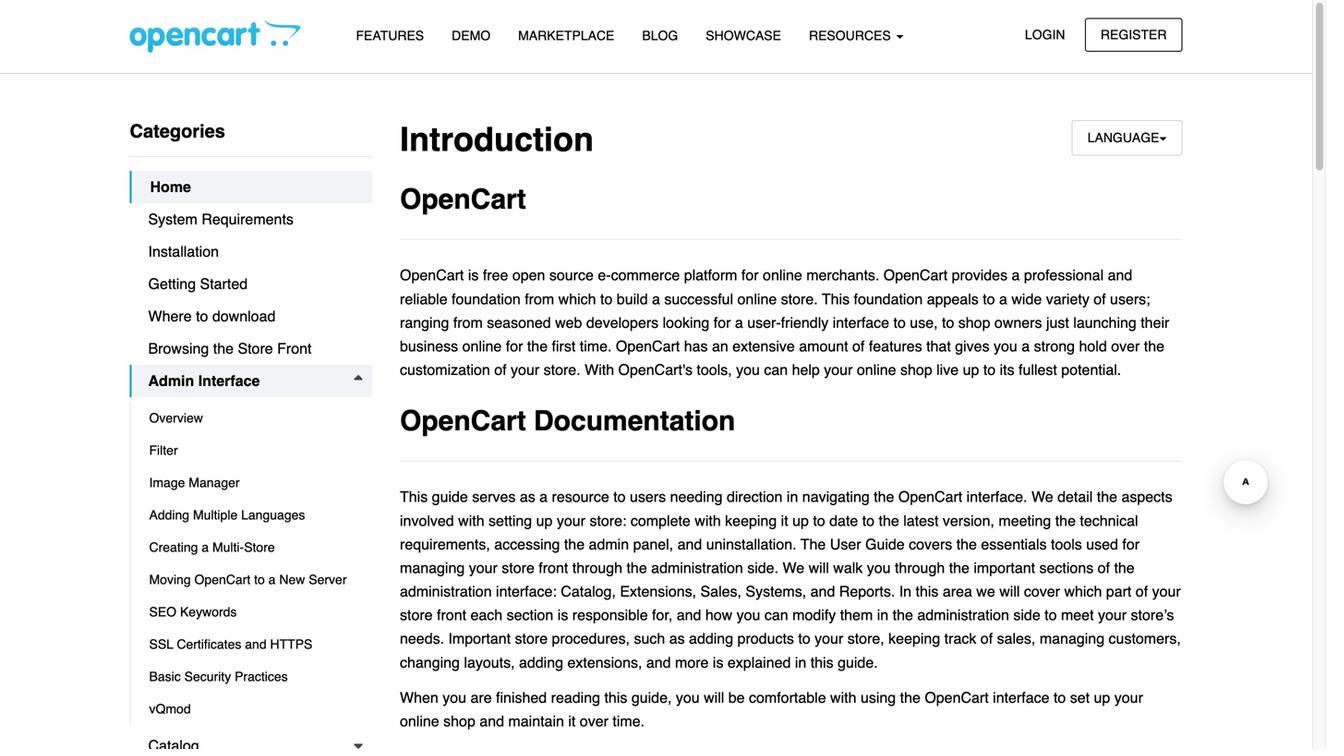 Task type: vqa. For each thing, say whether or not it's contained in the screenshot.
image manager link
yes



Task type: locate. For each thing, give the bounding box(es) containing it.
2 horizontal spatial is
[[713, 654, 724, 671]]

shop
[[959, 314, 991, 331], [901, 361, 933, 378], [444, 713, 476, 730]]

administration up "sales,"
[[651, 559, 743, 576]]

1 horizontal spatial front
[[539, 559, 568, 576]]

0 horizontal spatial is
[[468, 267, 479, 284]]

responsible
[[572, 607, 648, 624]]

open
[[512, 267, 545, 284]]

managing down meet
[[1040, 630, 1105, 647]]

basic
[[149, 669, 181, 684]]

with down guide
[[458, 512, 485, 529]]

customers,
[[1109, 630, 1181, 647]]

1 horizontal spatial shop
[[901, 361, 933, 378]]

to left set
[[1054, 689, 1066, 706]]

up up the
[[793, 512, 809, 529]]

up up accessing
[[536, 512, 553, 529]]

over down launching
[[1111, 338, 1140, 355]]

which down 'source'
[[559, 290, 596, 307]]

2 vertical spatial will
[[704, 689, 724, 706]]

build
[[617, 290, 648, 307]]

important
[[448, 630, 511, 647]]

2 vertical spatial shop
[[444, 713, 476, 730]]

1 vertical spatial as
[[669, 630, 685, 647]]

1 foundation from the left
[[452, 290, 521, 307]]

0 vertical spatial this
[[822, 290, 850, 307]]

getting started link
[[130, 268, 372, 300]]

as right such
[[669, 630, 685, 647]]

from down open
[[525, 290, 554, 307]]

1 vertical spatial which
[[1064, 583, 1102, 600]]

we up systems,
[[783, 559, 805, 576]]

1 vertical spatial it
[[568, 713, 576, 730]]

administration up track
[[918, 607, 1010, 624]]

1 horizontal spatial is
[[558, 607, 568, 624]]

a inside moving opencart to a new server link
[[268, 572, 276, 587]]

0 vertical spatial interface
[[833, 314, 890, 331]]

store
[[502, 559, 535, 576], [400, 607, 433, 624], [515, 630, 548, 647]]

it down reading
[[568, 713, 576, 730]]

this inside opencart is free open source e-commerce platform for online merchants. opencart provides a professional and reliable foundation from which to build a successful online store. this foundation appeals to a wide variety of users; ranging from seasoned web developers looking for a user-friendly interface to use, to shop owners just launching their business online for the first time. opencart has an extensive amount of features that gives you a strong hold over the customization of your store. with opencart's tools, you can help your online shop live up to its fullest potential.
[[822, 290, 850, 307]]

complete
[[631, 512, 691, 529]]

foundation up use,
[[854, 290, 923, 307]]

0 vertical spatial shop
[[959, 314, 991, 331]]

up right set
[[1094, 689, 1111, 706]]

admin interface
[[148, 372, 260, 389]]

can inside this guide serves as a resource to users needing direction in navigating the opencart interface. we detail the aspects involved with setting up your store: complete with keeping it up to date to the latest version, meeting the technical requirements, accessing the admin panel, and uninstallation. the user guide covers the essentials tools used for managing your store front through the administration side. we will walk you through the important sections of the administration interface: catalog, extensions, sales, systems, and reports. in this area we will cover which part of your store front each section is responsible for, and how you can modify them in the administration side to meet your store's needs. important store procedures, such as adding products to your store, keeping track of sales, managing customers, changing layouts, adding extensions, and more is explained in this guide.
[[765, 607, 789, 624]]

guide.
[[838, 654, 878, 671]]

1 horizontal spatial this
[[822, 290, 850, 307]]

for right used
[[1123, 536, 1140, 553]]

security
[[184, 669, 231, 684]]

store. down first
[[544, 361, 581, 378]]

can down extensive
[[764, 361, 788, 378]]

opencart - open source shopping cart solution image
[[130, 19, 301, 53]]

comfortable
[[749, 689, 826, 706]]

to down appeals at right
[[942, 314, 954, 331]]

0 horizontal spatial over
[[580, 713, 609, 730]]

your down seasoned
[[511, 361, 540, 378]]

of up launching
[[1094, 290, 1106, 307]]

version,
[[943, 512, 995, 529]]

shop left live
[[901, 361, 933, 378]]

1 vertical spatial shop
[[901, 361, 933, 378]]

shop down are
[[444, 713, 476, 730]]

in right them
[[877, 607, 889, 624]]

login link
[[1010, 18, 1081, 52]]

where to download
[[148, 308, 276, 325]]

0 vertical spatial administration
[[651, 559, 743, 576]]

documentation
[[534, 405, 736, 437]]

1 vertical spatial can
[[765, 607, 789, 624]]

1 vertical spatial over
[[580, 713, 609, 730]]

we up the meeting
[[1032, 488, 1054, 505]]

setting
[[489, 512, 532, 529]]

1 horizontal spatial we
[[1032, 488, 1054, 505]]

for down seasoned
[[506, 338, 523, 355]]

1 horizontal spatial interface
[[993, 689, 1050, 706]]

it
[[781, 512, 789, 529], [568, 713, 576, 730]]

up inside opencart is free open source e-commerce platform for online merchants. opencart provides a professional and reliable foundation from which to build a successful online store. this foundation appeals to a wide variety of users; ranging from seasoned web developers looking for a user-friendly interface to use, to shop owners just launching their business online for the first time. opencart has an extensive amount of features that gives you a strong hold over the customization of your store. with opencart's tools, you can help your online shop live up to its fullest potential.
[[963, 361, 979, 378]]

interface left set
[[993, 689, 1050, 706]]

0 vertical spatial it
[[781, 512, 789, 529]]

source
[[549, 267, 594, 284]]

reliable
[[400, 290, 448, 307]]

this right 'in'
[[916, 583, 939, 600]]

this left guide.
[[811, 654, 834, 671]]

1 vertical spatial front
[[437, 607, 466, 624]]

1 horizontal spatial administration
[[651, 559, 743, 576]]

1 vertical spatial store
[[400, 607, 433, 624]]

wide
[[1012, 290, 1042, 307]]

0 horizontal spatial shop
[[444, 713, 476, 730]]

showcase
[[706, 28, 781, 43]]

1 can from the top
[[764, 361, 788, 378]]

a right build
[[652, 290, 660, 307]]

set
[[1070, 689, 1090, 706]]

foundation down the free
[[452, 290, 521, 307]]

0 horizontal spatial administration
[[400, 583, 492, 600]]

to
[[600, 290, 613, 307], [983, 290, 995, 307], [196, 308, 208, 325], [894, 314, 906, 331], [942, 314, 954, 331], [984, 361, 996, 378], [614, 488, 626, 505], [813, 512, 825, 529], [862, 512, 875, 529], [254, 572, 265, 587], [1045, 607, 1057, 624], [798, 630, 811, 647], [1054, 689, 1066, 706]]

0 vertical spatial keeping
[[725, 512, 777, 529]]

is right the section
[[558, 607, 568, 624]]

layouts,
[[464, 654, 515, 671]]

meeting
[[999, 512, 1051, 529]]

0 horizontal spatial time.
[[580, 338, 612, 355]]

opencart up latest on the bottom right
[[899, 488, 963, 505]]

live
[[937, 361, 959, 378]]

modify
[[793, 607, 836, 624]]

will right we
[[1000, 583, 1020, 600]]

time. up with
[[580, 338, 612, 355]]

through down covers
[[895, 559, 945, 576]]

administration up 'each'
[[400, 583, 492, 600]]

store up interface:
[[502, 559, 535, 576]]

0 horizontal spatial which
[[559, 290, 596, 307]]

opencart
[[400, 184, 526, 215], [400, 267, 464, 284], [884, 267, 948, 284], [616, 338, 680, 355], [400, 405, 526, 437], [899, 488, 963, 505], [194, 572, 251, 587], [925, 689, 989, 706]]

a up wide
[[1012, 267, 1020, 284]]

time. inside opencart is free open source e-commerce platform for online merchants. opencart provides a professional and reliable foundation from which to build a successful online store. this foundation appeals to a wide variety of users; ranging from seasoned web developers looking for a user-friendly interface to use, to shop owners just launching their business online for the first time. opencart has an extensive amount of features that gives you a strong hold over the customization of your store. with opencart's tools, you can help your online shop live up to its fullest potential.
[[580, 338, 612, 355]]

and inside when you are finished reading this guide, you will be comfortable with using the opencart interface to set up your online shop and maintain it over time.
[[480, 713, 504, 730]]

merchants.
[[807, 267, 880, 284]]

0 vertical spatial time.
[[580, 338, 612, 355]]

your up store's
[[1152, 583, 1181, 600]]

friendly
[[781, 314, 829, 331]]

customization
[[400, 361, 490, 378]]

2 vertical spatial administration
[[918, 607, 1010, 624]]

more
[[675, 654, 709, 671]]

with down needing
[[695, 512, 721, 529]]

store up needs.
[[400, 607, 433, 624]]

and down are
[[480, 713, 504, 730]]

accessing
[[494, 536, 560, 553]]

in
[[899, 583, 912, 600]]

panel,
[[633, 536, 674, 553]]

1 vertical spatial administration
[[400, 583, 492, 600]]

front
[[539, 559, 568, 576], [437, 607, 466, 624]]

0 horizontal spatial adding
[[519, 654, 563, 671]]

developers
[[586, 314, 659, 331]]

1 horizontal spatial as
[[669, 630, 685, 647]]

shop up gives
[[959, 314, 991, 331]]

0 horizontal spatial as
[[520, 488, 535, 505]]

1 horizontal spatial which
[[1064, 583, 1102, 600]]

detail
[[1058, 488, 1093, 505]]

is right more
[[713, 654, 724, 671]]

store down the section
[[515, 630, 548, 647]]

it inside when you are finished reading this guide, you will be comfortable with using the opencart interface to set up your online shop and maintain it over time.
[[568, 713, 576, 730]]

1 horizontal spatial will
[[809, 559, 829, 576]]

0 horizontal spatial will
[[704, 689, 724, 706]]

as up setting
[[520, 488, 535, 505]]

0 vertical spatial will
[[809, 559, 829, 576]]

you down more
[[676, 689, 700, 706]]

1 horizontal spatial from
[[525, 290, 554, 307]]

your
[[511, 361, 540, 378], [824, 361, 853, 378], [557, 512, 586, 529], [469, 559, 498, 576], [1152, 583, 1181, 600], [1098, 607, 1127, 624], [815, 630, 844, 647], [1115, 689, 1143, 706]]

a left wide
[[999, 290, 1008, 307]]

fullest
[[1019, 361, 1057, 378]]

2 horizontal spatial with
[[830, 689, 857, 706]]

foundation
[[452, 290, 521, 307], [854, 290, 923, 307]]

2 can from the top
[[765, 607, 789, 624]]

as
[[520, 488, 535, 505], [669, 630, 685, 647]]

user
[[830, 536, 861, 553]]

provides
[[952, 267, 1008, 284]]

seo keywords link
[[131, 596, 372, 628]]

1 horizontal spatial foundation
[[854, 290, 923, 307]]

1 vertical spatial interface
[[993, 689, 1050, 706]]

and down such
[[646, 654, 671, 671]]

0 horizontal spatial managing
[[400, 559, 465, 576]]

0 horizontal spatial this
[[400, 488, 428, 505]]

0 vertical spatial store
[[502, 559, 535, 576]]

1 horizontal spatial time.
[[613, 713, 645, 730]]

0 vertical spatial adding
[[689, 630, 734, 647]]

download
[[212, 308, 276, 325]]

home link
[[130, 171, 372, 203]]

which inside this guide serves as a resource to users needing direction in navigating the opencart interface. we detail the aspects involved with setting up your store: complete with keeping it up to date to the latest version, meeting the technical requirements, accessing the admin panel, and uninstallation. the user guide covers the essentials tools used for managing your store front through the administration side. we will walk you through the important sections of the administration interface: catalog, extensions, sales, systems, and reports. in this area we will cover which part of your store front each section is responsible for, and how you can modify them in the administration side to meet your store's needs. important store procedures, such as adding products to your store, keeping track of sales, managing customers, changing layouts, adding extensions, and more is explained in this guide.
[[1064, 583, 1102, 600]]

1 horizontal spatial adding
[[689, 630, 734, 647]]

0 horizontal spatial foundation
[[452, 290, 521, 307]]

interface up 'features'
[[833, 314, 890, 331]]

0 vertical spatial managing
[[400, 559, 465, 576]]

you up its
[[994, 338, 1018, 355]]

to up the
[[813, 512, 825, 529]]

sales,
[[701, 583, 742, 600]]

this guide serves as a resource to users needing direction in navigating the opencart interface. we detail the aspects involved with setting up your store: complete with keeping it up to date to the latest version, meeting the technical requirements, accessing the admin panel, and uninstallation. the user guide covers the essentials tools used for managing your store front through the administration side. we will walk you through the important sections of the administration interface: catalog, extensions, sales, systems, and reports. in this area we will cover which part of your store front each section is responsible for, and how you can modify them in the administration side to meet your store's needs. important store procedures, such as adding products to your store, keeping track of sales, managing customers, changing layouts, adding extensions, and more is explained in this guide.
[[400, 488, 1181, 671]]

1 vertical spatial store.
[[544, 361, 581, 378]]

it down direction
[[781, 512, 789, 529]]

interface:
[[496, 583, 557, 600]]

your right set
[[1115, 689, 1143, 706]]

it inside this guide serves as a resource to users needing direction in navigating the opencart interface. we detail the aspects involved with setting up your store: complete with keeping it up to date to the latest version, meeting the technical requirements, accessing the admin panel, and uninstallation. the user guide covers the essentials tools used for managing your store front through the administration side. we will walk you through the important sections of the administration interface: catalog, extensions, sales, systems, and reports. in this area we will cover which part of your store front each section is responsible for, and how you can modify them in the administration side to meet your store's needs. important store procedures, such as adding products to your store, keeping track of sales, managing customers, changing layouts, adding extensions, and more is explained in this guide.
[[781, 512, 789, 529]]

1 vertical spatial in
[[877, 607, 889, 624]]

over inside opencart is free open source e-commerce platform for online merchants. opencart provides a professional and reliable foundation from which to build a successful online store. this foundation appeals to a wide variety of users; ranging from seasoned web developers looking for a user-friendly interface to use, to shop owners just launching their business online for the first time. opencart has an extensive amount of features that gives you a strong hold over the customization of your store. with opencart's tools, you can help your online shop live up to its fullest potential.
[[1111, 338, 1140, 355]]

of right part at the right
[[1136, 583, 1148, 600]]

2 horizontal spatial shop
[[959, 314, 991, 331]]

through
[[572, 559, 623, 576], [895, 559, 945, 576]]

0 vertical spatial store
[[238, 340, 273, 357]]

direction
[[727, 488, 783, 505]]

browsing the store front link
[[130, 333, 372, 365]]

2 vertical spatial this
[[605, 689, 628, 706]]

interface inside when you are finished reading this guide, you will be comfortable with using the opencart interface to set up your online shop and maintain it over time.
[[993, 689, 1050, 706]]

0 horizontal spatial interface
[[833, 314, 890, 331]]

them
[[840, 607, 873, 624]]

free
[[483, 267, 508, 284]]

a down owners
[[1022, 338, 1030, 355]]

through up catalog,
[[572, 559, 623, 576]]

0 vertical spatial in
[[787, 488, 798, 505]]

0 horizontal spatial this
[[605, 689, 628, 706]]

marketplace link
[[504, 19, 628, 52]]

when
[[400, 689, 439, 706]]

adding up "finished"
[[519, 654, 563, 671]]

0 vertical spatial is
[[468, 267, 479, 284]]

0 horizontal spatial through
[[572, 559, 623, 576]]

the inside when you are finished reading this guide, you will be comfortable with using the opencart interface to set up your online shop and maintain it over time.
[[900, 689, 921, 706]]

up right live
[[963, 361, 979, 378]]

0 vertical spatial can
[[764, 361, 788, 378]]

you
[[994, 338, 1018, 355], [736, 361, 760, 378], [867, 559, 891, 576], [737, 607, 761, 624], [443, 689, 467, 706], [676, 689, 700, 706]]

meet
[[1061, 607, 1094, 624]]

new
[[279, 572, 305, 587]]

this down merchants.
[[822, 290, 850, 307]]

section
[[507, 607, 554, 624]]

1 horizontal spatial it
[[781, 512, 789, 529]]

filter link
[[131, 434, 372, 466]]

interface inside opencart is free open source e-commerce platform for online merchants. opencart provides a professional and reliable foundation from which to build a successful online store. this foundation appeals to a wide variety of users; ranging from seasoned web developers looking for a user-friendly interface to use, to shop owners just launching their business online for the first time. opencart has an extensive amount of features that gives you a strong hold over the customization of your store. with opencart's tools, you can help your online shop live up to its fullest potential.
[[833, 314, 890, 331]]

0 vertical spatial which
[[559, 290, 596, 307]]

and right the panel,
[[678, 536, 702, 553]]

a left multi-
[[202, 540, 209, 555]]

adding
[[149, 508, 189, 522]]

2 horizontal spatial this
[[916, 583, 939, 600]]

this inside this guide serves as a resource to users needing direction in navigating the opencart interface. we detail the aspects involved with setting up your store: complete with keeping it up to date to the latest version, meeting the technical requirements, accessing the admin panel, and uninstallation. the user guide covers the essentials tools used for managing your store front through the administration side. we will walk you through the important sections of the administration interface: catalog, extensions, sales, systems, and reports. in this area we will cover which part of your store front each section is responsible for, and how you can modify them in the administration side to meet your store's needs. important store procedures, such as adding products to your store, keeping track of sales, managing customers, changing layouts, adding extensions, and more is explained in this guide.
[[400, 488, 428, 505]]

0 horizontal spatial store.
[[544, 361, 581, 378]]

hold
[[1079, 338, 1107, 355]]

keeping left track
[[889, 630, 941, 647]]

to up store:
[[614, 488, 626, 505]]

2 vertical spatial in
[[795, 654, 807, 671]]

0 horizontal spatial keeping
[[725, 512, 777, 529]]

1 vertical spatial keeping
[[889, 630, 941, 647]]

keeping up uninstallation.
[[725, 512, 777, 529]]

basic security practices
[[149, 669, 288, 684]]

will left the be
[[704, 689, 724, 706]]

over inside when you are finished reading this guide, you will be comfortable with using the opencart interface to set up your online shop and maintain it over time.
[[580, 713, 609, 730]]

resources
[[809, 28, 895, 43]]

1 horizontal spatial through
[[895, 559, 945, 576]]

managing
[[400, 559, 465, 576], [1040, 630, 1105, 647]]

in right direction
[[787, 488, 798, 505]]

0 vertical spatial from
[[525, 290, 554, 307]]

involved
[[400, 512, 454, 529]]

track
[[945, 630, 977, 647]]

front down accessing
[[539, 559, 568, 576]]

1 vertical spatial this
[[400, 488, 428, 505]]

1 vertical spatial managing
[[1040, 630, 1105, 647]]

0 vertical spatial this
[[916, 583, 939, 600]]

a left new
[[268, 572, 276, 587]]

1 horizontal spatial managing
[[1040, 630, 1105, 647]]

essentials
[[981, 536, 1047, 553]]

which inside opencart is free open source e-commerce platform for online merchants. opencart provides a professional and reliable foundation from which to build a successful online store. this foundation appeals to a wide variety of users; ranging from seasoned web developers looking for a user-friendly interface to use, to shop owners just launching their business online for the first time. opencart has an extensive amount of features that gives you a strong hold over the customization of your store. with opencart's tools, you can help your online shop live up to its fullest potential.
[[559, 290, 596, 307]]

0 horizontal spatial we
[[783, 559, 805, 576]]

1 vertical spatial time.
[[613, 713, 645, 730]]

technical
[[1080, 512, 1139, 529]]

the
[[527, 338, 548, 355], [1144, 338, 1165, 355], [213, 340, 234, 357], [874, 488, 895, 505], [1097, 488, 1118, 505], [879, 512, 899, 529], [1056, 512, 1076, 529], [564, 536, 585, 553], [957, 536, 977, 553], [627, 559, 647, 576], [949, 559, 970, 576], [1114, 559, 1135, 576], [893, 607, 913, 624], [900, 689, 921, 706]]

administration
[[651, 559, 743, 576], [400, 583, 492, 600], [918, 607, 1010, 624]]

1 vertical spatial from
[[453, 314, 483, 331]]

resources link
[[795, 19, 918, 52]]

will down the
[[809, 559, 829, 576]]

0 vertical spatial front
[[539, 559, 568, 576]]

launching
[[1074, 314, 1137, 331]]

can down systems,
[[765, 607, 789, 624]]

multiple
[[193, 508, 238, 522]]

image manager link
[[131, 466, 372, 499]]

time. inside when you are finished reading this guide, you will be comfortable with using the opencart interface to set up your online shop and maintain it over time.
[[613, 713, 645, 730]]

cover
[[1024, 583, 1060, 600]]

1 horizontal spatial store.
[[781, 290, 818, 307]]

with left using
[[830, 689, 857, 706]]

1 horizontal spatial this
[[811, 654, 834, 671]]

interface.
[[967, 488, 1028, 505]]

reports.
[[839, 583, 895, 600]]

1 vertical spatial we
[[783, 559, 805, 576]]

1 horizontal spatial keeping
[[889, 630, 941, 647]]

store. up friendly
[[781, 290, 818, 307]]

1 vertical spatial is
[[558, 607, 568, 624]]

1 vertical spatial this
[[811, 654, 834, 671]]

time. down the guide,
[[613, 713, 645, 730]]

you left are
[[443, 689, 467, 706]]

1 vertical spatial will
[[1000, 583, 1020, 600]]

0 horizontal spatial from
[[453, 314, 483, 331]]

0 horizontal spatial it
[[568, 713, 576, 730]]

important
[[974, 559, 1036, 576]]



Task type: describe. For each thing, give the bounding box(es) containing it.
a left "user-"
[[735, 314, 743, 331]]

area
[[943, 583, 973, 600]]

seo
[[149, 605, 176, 619]]

to right where
[[196, 308, 208, 325]]

marketplace
[[518, 28, 615, 43]]

a inside creating a multi-store link
[[202, 540, 209, 555]]

register link
[[1085, 18, 1183, 52]]

opencart inside when you are finished reading this guide, you will be comfortable with using the opencart interface to set up your online shop and maintain it over time.
[[925, 689, 989, 706]]

1 through from the left
[[572, 559, 623, 576]]

creating a multi-store
[[149, 540, 275, 555]]

each
[[471, 607, 503, 624]]

online inside when you are finished reading this guide, you will be comfortable with using the opencart interface to set up your online shop and maintain it over time.
[[400, 713, 439, 730]]

with inside when you are finished reading this guide, you will be comfortable with using the opencart interface to set up your online shop and maintain it over time.
[[830, 689, 857, 706]]

guide
[[865, 536, 905, 553]]

0 horizontal spatial with
[[458, 512, 485, 529]]

opencart up appeals at right
[[884, 267, 948, 284]]

vqmod
[[149, 702, 191, 716]]

of down used
[[1098, 559, 1110, 576]]

seasoned
[[487, 314, 551, 331]]

first
[[552, 338, 576, 355]]

and up modify
[[811, 583, 835, 600]]

we
[[977, 583, 996, 600]]

you down guide
[[867, 559, 891, 576]]

admin
[[148, 372, 194, 389]]

a inside this guide serves as a resource to users needing direction in navigating the opencart interface. we detail the aspects involved with setting up your store: complete with keeping it up to date to the latest version, meeting the technical requirements, accessing the admin panel, and uninstallation. the user guide covers the essentials tools used for managing your store front through the administration side. we will walk you through the important sections of the administration interface: catalog, extensions, sales, systems, and reports. in this area we will cover which part of your store front each section is responsible for, and how you can modify them in the administration side to meet your store's needs. important store procedures, such as adding products to your store, keeping track of sales, managing customers, changing layouts, adding extensions, and more is explained in this guide.
[[540, 488, 548, 505]]

sections
[[1040, 559, 1094, 576]]

help
[[792, 361, 820, 378]]

manager
[[189, 475, 240, 490]]

languages
[[241, 508, 305, 522]]

of right track
[[981, 630, 993, 647]]

catalog,
[[561, 583, 616, 600]]

ssl certificates and https
[[149, 637, 313, 652]]

to down modify
[[798, 630, 811, 647]]

2 horizontal spatial administration
[[918, 607, 1010, 624]]

opencart up the opencart's
[[616, 338, 680, 355]]

your down requirements,
[[469, 559, 498, 576]]

strong
[[1034, 338, 1075, 355]]

uninstallation.
[[706, 536, 797, 553]]

getting started
[[148, 275, 248, 292]]

their
[[1141, 314, 1170, 331]]

of right amount
[[853, 338, 865, 355]]

such
[[634, 630, 665, 647]]

1 vertical spatial adding
[[519, 654, 563, 671]]

server
[[309, 572, 347, 587]]

where
[[148, 308, 192, 325]]

2 vertical spatial is
[[713, 654, 724, 671]]

successful
[[664, 290, 733, 307]]

appeals
[[927, 290, 979, 307]]

gives
[[955, 338, 990, 355]]

looking
[[663, 314, 710, 331]]

to down e-
[[600, 290, 613, 307]]

latest
[[904, 512, 939, 529]]

opencart documentation
[[400, 405, 736, 437]]

store's
[[1131, 607, 1174, 624]]

store,
[[848, 630, 885, 647]]

installation
[[148, 243, 219, 260]]

and right for,
[[677, 607, 701, 624]]

reading
[[551, 689, 600, 706]]

2 foundation from the left
[[854, 290, 923, 307]]

home
[[150, 178, 191, 195]]

your down resource
[[557, 512, 586, 529]]

your inside when you are finished reading this guide, you will be comfortable with using the opencart interface to set up your online shop and maintain it over time.
[[1115, 689, 1143, 706]]

of down seasoned
[[494, 361, 507, 378]]

2 vertical spatial store
[[515, 630, 548, 647]]

filter
[[149, 443, 178, 458]]

side
[[1014, 607, 1041, 624]]

products
[[738, 630, 794, 647]]

up inside when you are finished reading this guide, you will be comfortable with using the opencart interface to set up your online shop and maintain it over time.
[[1094, 689, 1111, 706]]

ranging
[[400, 314, 449, 331]]

1 horizontal spatial with
[[695, 512, 721, 529]]

language
[[1088, 130, 1160, 145]]

users;
[[1110, 290, 1151, 307]]

extensions,
[[568, 654, 642, 671]]

how
[[706, 607, 733, 624]]

adding multiple languages
[[149, 508, 305, 522]]

an
[[712, 338, 729, 355]]

1 vertical spatial store
[[244, 540, 275, 555]]

creating
[[149, 540, 198, 555]]

can inside opencart is free open source e-commerce platform for online merchants. opencart provides a professional and reliable foundation from which to build a successful online store. this foundation appeals to a wide variety of users; ranging from seasoned web developers looking for a user-friendly interface to use, to shop owners just launching their business online for the first time. opencart has an extensive amount of features that gives you a strong hold over the customization of your store. with opencart's tools, you can help your online shop live up to its fullest potential.
[[764, 361, 788, 378]]

introduction
[[400, 121, 594, 159]]

walk
[[833, 559, 863, 576]]

to inside when you are finished reading this guide, you will be comfortable with using the opencart interface to set up your online shop and maintain it over time.
[[1054, 689, 1066, 706]]

you down extensive
[[736, 361, 760, 378]]

finished
[[496, 689, 547, 706]]

to right side
[[1045, 607, 1057, 624]]

started
[[200, 275, 248, 292]]

opencart down multi-
[[194, 572, 251, 587]]

to left new
[[254, 572, 265, 587]]

opencart down "customization"
[[400, 405, 526, 437]]

tools,
[[697, 361, 732, 378]]

extensive
[[733, 338, 795, 355]]

owners
[[995, 314, 1042, 331]]

blog link
[[628, 19, 692, 52]]

your down modify
[[815, 630, 844, 647]]

0 vertical spatial store.
[[781, 290, 818, 307]]

for inside this guide serves as a resource to users needing direction in navigating the opencart interface. we detail the aspects involved with setting up your store: complete with keeping it up to date to the latest version, meeting the technical requirements, accessing the admin panel, and uninstallation. the user guide covers the essentials tools used for managing your store front through the administration side. we will walk you through the important sections of the administration interface: catalog, extensions, sales, systems, and reports. in this area we will cover which part of your store front each section is responsible for, and how you can modify them in the administration side to meet your store's needs. important store procedures, such as adding products to your store, keeping track of sales, managing customers, changing layouts, adding extensions, and more is explained in this guide.
[[1123, 536, 1140, 553]]

adding multiple languages link
[[131, 499, 372, 531]]

resource
[[552, 488, 609, 505]]

for right platform at top right
[[742, 267, 759, 284]]

opencart inside this guide serves as a resource to users needing direction in navigating the opencart interface. we detail the aspects involved with setting up your store: complete with keeping it up to date to the latest version, meeting the technical requirements, accessing the admin panel, and uninstallation. the user guide covers the essentials tools used for managing your store front through the administration side. we will walk you through the important sections of the administration interface: catalog, extensions, sales, systems, and reports. in this area we will cover which part of your store front each section is responsible for, and how you can modify them in the administration side to meet your store's needs. important store procedures, such as adding products to your store, keeping track of sales, managing customers, changing layouts, adding extensions, and more is explained in this guide.
[[899, 488, 963, 505]]

certificates
[[177, 637, 241, 652]]

to left its
[[984, 361, 996, 378]]

features
[[869, 338, 922, 355]]

0 horizontal spatial front
[[437, 607, 466, 624]]

to up 'features'
[[894, 314, 906, 331]]

categories
[[130, 121, 225, 142]]

0 vertical spatial as
[[520, 488, 535, 505]]

you up the products
[[737, 607, 761, 624]]

and up basic security practices link
[[245, 637, 267, 652]]

demo link
[[438, 19, 504, 52]]

to down provides
[[983, 290, 995, 307]]

opencart down the introduction
[[400, 184, 526, 215]]

variety
[[1046, 290, 1090, 307]]

overview
[[149, 411, 203, 425]]

and inside opencart is free open source e-commerce platform for online merchants. opencart provides a professional and reliable foundation from which to build a successful online store. this foundation appeals to a wide variety of users; ranging from seasoned web developers looking for a user-friendly interface to use, to shop owners just launching their business online for the first time. opencart has an extensive amount of features that gives you a strong hold over the customization of your store. with opencart's tools, you can help your online shop live up to its fullest potential.
[[1108, 267, 1133, 284]]

its
[[1000, 361, 1015, 378]]

moving opencart to a new server link
[[131, 563, 372, 596]]

is inside opencart is free open source e-commerce platform for online merchants. opencart provides a professional and reliable foundation from which to build a successful online store. this foundation appeals to a wide variety of users; ranging from seasoned web developers looking for a user-friendly interface to use, to shop owners just launching their business online for the first time. opencart has an extensive amount of features that gives you a strong hold over the customization of your store. with opencart's tools, you can help your online shop live up to its fullest potential.
[[468, 267, 479, 284]]

system requirements
[[148, 211, 294, 228]]

with
[[585, 361, 614, 378]]

to right date
[[862, 512, 875, 529]]

login
[[1025, 27, 1065, 42]]

be
[[729, 689, 745, 706]]

seo keywords
[[149, 605, 237, 619]]

navigating
[[802, 488, 870, 505]]

opencart up reliable
[[400, 267, 464, 284]]

2 horizontal spatial will
[[1000, 583, 1020, 600]]

will inside when you are finished reading this guide, you will be comfortable with using the opencart interface to set up your online shop and maintain it over time.
[[704, 689, 724, 706]]

used
[[1086, 536, 1119, 553]]

shop inside when you are finished reading this guide, you will be comfortable with using the opencart interface to set up your online shop and maintain it over time.
[[444, 713, 476, 730]]

explained
[[728, 654, 791, 671]]

features
[[356, 28, 424, 43]]

0 vertical spatial we
[[1032, 488, 1054, 505]]

ssl certificates and https link
[[131, 628, 372, 660]]

guide,
[[632, 689, 672, 706]]

for up an at the right
[[714, 314, 731, 331]]

2 through from the left
[[895, 559, 945, 576]]

this inside when you are finished reading this guide, you will be comfortable with using the opencart interface to set up your online shop and maintain it over time.
[[605, 689, 628, 706]]

your down part at the right
[[1098, 607, 1127, 624]]

your down amount
[[824, 361, 853, 378]]



